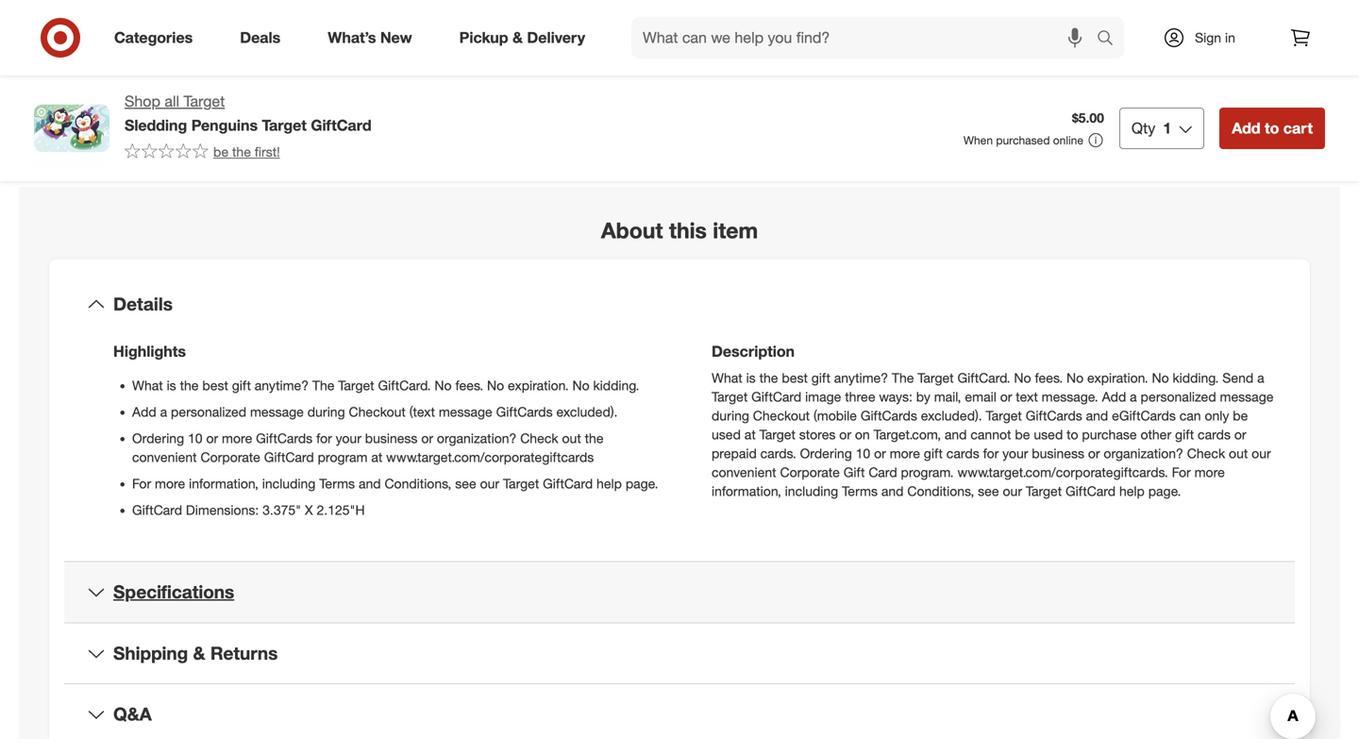 Task type: describe. For each thing, give the bounding box(es) containing it.
and down ordering 10 or more giftcards for your business or organization? check out the convenient corporate giftcard program at www.target.com/corporategiftcards
[[359, 475, 381, 492]]

purchase
[[1082, 426, 1137, 443]]

0 horizontal spatial page.
[[626, 475, 658, 492]]

be the first! link
[[125, 142, 280, 161]]

purchased
[[996, 133, 1050, 147]]

deals link
[[224, 17, 304, 59]]

giftcard dimensions: 3.375" x 2.125"h
[[132, 502, 365, 518]]

is inside description what is the best gift anytime? the target giftcard. no fees. no expiration. no kidding. send a target giftcard image three ways: by mail, email or text message. add a personalized message during checkout (mobile giftcards excluded). target giftcards and egiftcards can only be used at target stores or on target.com, and cannot be used to purchase other gift cards or prepaid cards.  ordering 10 or more gift cards for your business or organization? check out our convenient corporate gift card program. www.target.com/corporategiftcards. for more information, including terms and conditions, see our target giftcard help page.
[[746, 370, 756, 386]]

when purchased online
[[964, 133, 1083, 147]]

0 horizontal spatial checkout
[[349, 404, 406, 420]]

add to cart button
[[1220, 108, 1325, 149]]

to inside add to cart button
[[1265, 119, 1279, 137]]

check inside ordering 10 or more giftcards for your business or organization? check out the convenient corporate giftcard program at www.target.com/corporategiftcards
[[520, 430, 558, 446]]

shop all target sledding penguins target giftcard
[[125, 92, 372, 134]]

other
[[1141, 426, 1171, 443]]

categories
[[114, 28, 193, 47]]

1 horizontal spatial our
[[1003, 483, 1022, 499]]

1 horizontal spatial message
[[439, 404, 492, 420]]

target down www.target.com/corporategiftcards
[[503, 475, 539, 492]]

categories link
[[98, 17, 216, 59]]

q&a
[[113, 703, 152, 725]]

and left cannot
[[945, 426, 967, 443]]

more inside ordering 10 or more giftcards for your business or organization? check out the convenient corporate giftcard program at www.target.com/corporategiftcards
[[222, 430, 252, 446]]

stores
[[799, 426, 836, 443]]

0 horizontal spatial fees.
[[455, 377, 483, 394]]

0 horizontal spatial giftcard.
[[378, 377, 431, 394]]

organization? inside description what is the best gift anytime? the target giftcard. no fees. no expiration. no kidding. send a target giftcard image three ways: by mail, email or text message. add a personalized message during checkout (mobile giftcards excluded). target giftcards and egiftcards can only be used at target stores or on target.com, and cannot be used to purchase other gift cards or prepaid cards.  ordering 10 or more gift cards for your business or organization? check out our convenient corporate gift card program. www.target.com/corporategiftcards. for more information, including terms and conditions, see our target giftcard help page.
[[1104, 445, 1183, 462]]

details button
[[64, 274, 1295, 335]]

pickup
[[459, 28, 508, 47]]

only
[[1205, 407, 1229, 424]]

by
[[916, 388, 930, 405]]

giftcards inside ordering 10 or more giftcards for your business or organization? check out the convenient corporate giftcard program at www.target.com/corporategiftcards
[[256, 430, 313, 446]]

what's new link
[[312, 17, 436, 59]]

the inside ordering 10 or more giftcards for your business or organization? check out the convenient corporate giftcard program at www.target.com/corporategiftcards
[[585, 430, 604, 446]]

image of sledding penguins target giftcard image
[[34, 91, 109, 166]]

1 horizontal spatial cards
[[1198, 426, 1231, 443]]

add for add a personalized message during checkout (text message giftcards excluded).
[[132, 404, 156, 420]]

giftcards up www.target.com/corporategiftcards
[[496, 404, 553, 420]]

about this item
[[601, 217, 758, 244]]

or up dimensions:
[[206, 430, 218, 446]]

specifications
[[113, 581, 234, 603]]

10 inside ordering 10 or more giftcards for your business or organization? check out the convenient corporate giftcard program at www.target.com/corporategiftcards
[[188, 430, 203, 446]]

first!
[[255, 143, 280, 160]]

and up the purchase
[[1086, 407, 1108, 424]]

details
[[113, 293, 173, 315]]

all
[[165, 92, 179, 110]]

excluded). inside description what is the best gift anytime? the target giftcard. no fees. no expiration. no kidding. send a target giftcard image three ways: by mail, email or text message. add a personalized message during checkout (mobile giftcards excluded). target giftcards and egiftcards can only be used at target stores or on target.com, and cannot be used to purchase other gift cards or prepaid cards.  ordering 10 or more gift cards for your business or organization? check out our convenient corporate gift card program. www.target.com/corporategiftcards. for more information, including terms and conditions, see our target giftcard help page.
[[921, 407, 982, 424]]

1
[[1163, 119, 1171, 137]]

target up cannot
[[986, 407, 1022, 424]]

search
[[1088, 30, 1134, 49]]

2 horizontal spatial a
[[1257, 370, 1264, 386]]

mail,
[[934, 388, 961, 405]]

sign in link
[[1147, 17, 1265, 59]]

target up first!
[[262, 116, 307, 134]]

specifications button
[[64, 562, 1295, 622]]

pickup & delivery
[[459, 28, 585, 47]]

0 horizontal spatial cards
[[946, 445, 979, 462]]

0 horizontal spatial best
[[202, 377, 228, 394]]

what is the best gift anytime? the target giftcard. no fees. no expiration. no kidding.
[[132, 377, 639, 394]]

cannot
[[971, 426, 1011, 443]]

shop
[[125, 92, 160, 110]]

sign
[[1195, 29, 1221, 46]]

1 vertical spatial be
[[1233, 407, 1248, 424]]

10 inside description what is the best gift anytime? the target giftcard. no fees. no expiration. no kidding. send a target giftcard image three ways: by mail, email or text message. add a personalized message during checkout (mobile giftcards excluded). target giftcards and egiftcards can only be used at target stores or on target.com, and cannot be used to purchase other gift cards or prepaid cards.  ordering 10 or more gift cards for your business or organization? check out our convenient corporate gift card program. www.target.com/corporategiftcards. for more information, including terms and conditions, see our target giftcard help page.
[[856, 445, 870, 462]]

0 horizontal spatial see
[[455, 475, 476, 492]]

highlights
[[113, 342, 186, 361]]

pickup & delivery link
[[443, 17, 609, 59]]

0 horizontal spatial information,
[[189, 475, 259, 492]]

during inside description what is the best gift anytime? the target giftcard. no fees. no expiration. no kidding. send a target giftcard image three ways: by mail, email or text message. add a personalized message during checkout (mobile giftcards excluded). target giftcards and egiftcards can only be used at target stores or on target.com, and cannot be used to purchase other gift cards or prepaid cards.  ordering 10 or more gift cards for your business or organization? check out our convenient corporate gift card program. www.target.com/corporategiftcards. for more information, including terms and conditions, see our target giftcard help page.
[[712, 407, 749, 424]]

dimensions:
[[186, 502, 259, 518]]

target up add a personalized message during checkout (text message giftcards excluded).
[[338, 377, 374, 394]]

add a personalized message during checkout (text message giftcards excluded).
[[132, 404, 618, 420]]

or down the purchase
[[1088, 445, 1100, 462]]

email
[[965, 388, 997, 405]]

giftcard down www.target.com/corporategiftcards.
[[1066, 483, 1116, 499]]

qty 1
[[1132, 119, 1171, 137]]

egiftcards
[[1112, 407, 1176, 424]]

qty
[[1132, 119, 1156, 137]]

see inside description what is the best gift anytime? the target giftcard. no fees. no expiration. no kidding. send a target giftcard image three ways: by mail, email or text message. add a personalized message during checkout (mobile giftcards excluded). target giftcards and egiftcards can only be used at target stores or on target.com, and cannot be used to purchase other gift cards or prepaid cards.  ordering 10 or more gift cards for your business or organization? check out our convenient corporate gift card program. www.target.com/corporategiftcards. for more information, including terms and conditions, see our target giftcard help page.
[[978, 483, 999, 499]]

gift
[[844, 464, 865, 480]]

0 horizontal spatial kidding.
[[593, 377, 639, 394]]

3.375"
[[263, 502, 301, 518]]

business inside description what is the best gift anytime? the target giftcard. no fees. no expiration. no kidding. send a target giftcard image three ways: by mail, email or text message. add a personalized message during checkout (mobile giftcards excluded). target giftcards and egiftcards can only be used at target stores or on target.com, and cannot be used to purchase other gift cards or prepaid cards.  ordering 10 or more gift cards for your business or organization? check out our convenient corporate gift card program. www.target.com/corporategiftcards. for more information, including terms and conditions, see our target giftcard help page.
[[1032, 445, 1084, 462]]

fees. inside description what is the best gift anytime? the target giftcard. no fees. no expiration. no kidding. send a target giftcard image three ways: by mail, email or text message. add a personalized message during checkout (mobile giftcards excluded). target giftcards and egiftcards can only be used at target stores or on target.com, and cannot be used to purchase other gift cards or prepaid cards.  ordering 10 or more gift cards for your business or organization? check out our convenient corporate gift card program. www.target.com/corporategiftcards. for more information, including terms and conditions, see our target giftcard help page.
[[1035, 370, 1063, 386]]

what's
[[328, 28, 376, 47]]

about
[[601, 217, 663, 244]]

send
[[1222, 370, 1254, 386]]

or left 'on'
[[839, 426, 851, 443]]

giftcards down 'ways:'
[[861, 407, 917, 424]]

for more information, including terms and conditions, see our target giftcard help page.
[[132, 475, 658, 492]]

& for shipping
[[193, 642, 205, 664]]

what's new
[[328, 28, 412, 47]]

shipping & returns button
[[64, 623, 1295, 683]]

be the first!
[[213, 143, 280, 160]]

at inside description what is the best gift anytime? the target giftcard. no fees. no expiration. no kidding. send a target giftcard image three ways: by mail, email or text message. add a personalized message during checkout (mobile giftcards excluded). target giftcards and egiftcards can only be used at target stores or on target.com, and cannot be used to purchase other gift cards or prepaid cards.  ordering 10 or more gift cards for your business or organization? check out our convenient corporate gift card program. www.target.com/corporategiftcards. for more information, including terms and conditions, see our target giftcard help page.
[[744, 426, 756, 443]]

out inside ordering 10 or more giftcards for your business or organization? check out the convenient corporate giftcard program at www.target.com/corporategiftcards
[[562, 430, 581, 446]]

0 horizontal spatial is
[[167, 377, 176, 394]]

0 horizontal spatial our
[[480, 475, 499, 492]]

What can we help you find? suggestions appear below search field
[[631, 17, 1101, 59]]

ways:
[[879, 388, 913, 405]]

www.target.com/corporategiftcards.
[[957, 464, 1168, 480]]

text
[[1016, 388, 1038, 405]]

0 vertical spatial be
[[213, 143, 229, 160]]

deals
[[240, 28, 281, 47]]

convenient inside description what is the best gift anytime? the target giftcard. no fees. no expiration. no kidding. send a target giftcard image three ways: by mail, email or text message. add a personalized message during checkout (mobile giftcards excluded). target giftcards and egiftcards can only be used at target stores or on target.com, and cannot be used to purchase other gift cards or prepaid cards.  ordering 10 or more gift cards for your business or organization? check out our convenient corporate gift card program. www.target.com/corporategiftcards. for more information, including terms and conditions, see our target giftcard help page.
[[712, 464, 776, 480]]

information, inside description what is the best gift anytime? the target giftcard. no fees. no expiration. no kidding. send a target giftcard image three ways: by mail, email or text message. add a personalized message during checkout (mobile giftcards excluded). target giftcards and egiftcards can only be used at target stores or on target.com, and cannot be used to purchase other gift cards or prepaid cards.  ordering 10 or more gift cards for your business or organization? check out our convenient corporate gift card program. www.target.com/corporategiftcards. for more information, including terms and conditions, see our target giftcard help page.
[[712, 483, 781, 499]]

search button
[[1088, 17, 1134, 62]]

ordering 10 or more giftcards for your business or organization? check out the convenient corporate giftcard program at www.target.com/corporategiftcards
[[132, 430, 604, 465]]

0 horizontal spatial message
[[250, 404, 304, 420]]

target down www.target.com/corporategiftcards.
[[1026, 483, 1062, 499]]

sign in
[[1195, 29, 1235, 46]]

target up cards.
[[759, 426, 796, 443]]

program
[[318, 449, 368, 465]]

delivery
[[527, 28, 585, 47]]

help inside description what is the best gift anytime? the target giftcard. no fees. no expiration. no kidding. send a target giftcard image three ways: by mail, email or text message. add a personalized message during checkout (mobile giftcards excluded). target giftcards and egiftcards can only be used at target stores or on target.com, and cannot be used to purchase other gift cards or prepaid cards.  ordering 10 or more gift cards for your business or organization? check out our convenient corporate gift card program. www.target.com/corporategiftcards. for more information, including terms and conditions, see our target giftcard help page.
[[1119, 483, 1145, 499]]

0 horizontal spatial during
[[307, 404, 345, 420]]

can
[[1180, 407, 1201, 424]]

description
[[712, 342, 795, 361]]

at inside ordering 10 or more giftcards for your business or organization? check out the convenient corporate giftcard program at www.target.com/corporategiftcards
[[371, 449, 383, 465]]

program.
[[901, 464, 954, 480]]

your inside ordering 10 or more giftcards for your business or organization? check out the convenient corporate giftcard program at www.target.com/corporategiftcards
[[336, 430, 361, 446]]

prepaid
[[712, 445, 757, 462]]



Task type: locate. For each thing, give the bounding box(es) containing it.
shipping & returns
[[113, 642, 278, 664]]

cards
[[1198, 426, 1231, 443], [946, 445, 979, 462]]

0 horizontal spatial check
[[520, 430, 558, 446]]

0 vertical spatial to
[[1265, 119, 1279, 137]]

x
[[305, 502, 313, 518]]

& left returns
[[193, 642, 205, 664]]

giftcard down what's at the left of page
[[311, 116, 372, 134]]

1 horizontal spatial be
[[1015, 426, 1030, 443]]

1 horizontal spatial corporate
[[780, 464, 840, 480]]

a up egiftcards
[[1130, 388, 1137, 405]]

the inside description what is the best gift anytime? the target giftcard. no fees. no expiration. no kidding. send a target giftcard image three ways: by mail, email or text message. add a personalized message during checkout (mobile giftcards excluded). target giftcards and egiftcards can only be used at target stores or on target.com, and cannot be used to purchase other gift cards or prepaid cards.  ordering 10 or more gift cards for your business or organization? check out our convenient corporate gift card program. www.target.com/corporategiftcards. for more information, including terms and conditions, see our target giftcard help page.
[[759, 370, 778, 386]]

1 horizontal spatial organization?
[[1104, 445, 1183, 462]]

page. inside description what is the best gift anytime? the target giftcard. no fees. no expiration. no kidding. send a target giftcard image three ways: by mail, email or text message. add a personalized message during checkout (mobile giftcards excluded). target giftcards and egiftcards can only be used at target stores or on target.com, and cannot be used to purchase other gift cards or prepaid cards.  ordering 10 or more gift cards for your business or organization? check out our convenient corporate gift card program. www.target.com/corporategiftcards. for more information, including terms and conditions, see our target giftcard help page.
[[1148, 483, 1181, 499]]

0 horizontal spatial at
[[371, 449, 383, 465]]

expiration. inside description what is the best gift anytime? the target giftcard. no fees. no expiration. no kidding. send a target giftcard image three ways: by mail, email or text message. add a personalized message during checkout (mobile giftcards excluded). target giftcards and egiftcards can only be used at target stores or on target.com, and cannot be used to purchase other gift cards or prepaid cards.  ordering 10 or more gift cards for your business or organization? check out our convenient corporate gift card program. www.target.com/corporategiftcards. for more information, including terms and conditions, see our target giftcard help page.
[[1087, 370, 1148, 386]]

be right only
[[1233, 407, 1248, 424]]

this
[[669, 217, 707, 244]]

business inside ordering 10 or more giftcards for your business or organization? check out the convenient corporate giftcard program at www.target.com/corporategiftcards
[[365, 430, 418, 446]]

1 horizontal spatial a
[[1130, 388, 1137, 405]]

check up www.target.com/corporategiftcards
[[520, 430, 558, 446]]

1 horizontal spatial giftcard.
[[957, 370, 1010, 386]]

terms
[[319, 475, 355, 492], [842, 483, 878, 499]]

the up 'ways:'
[[892, 370, 914, 386]]

for inside description what is the best gift anytime? the target giftcard. no fees. no expiration. no kidding. send a target giftcard image three ways: by mail, email or text message. add a personalized message during checkout (mobile giftcards excluded). target giftcards and egiftcards can only be used at target stores or on target.com, and cannot be used to purchase other gift cards or prepaid cards.  ordering 10 or more gift cards for your business or organization? check out our convenient corporate gift card program. www.target.com/corporategiftcards. for more information, including terms and conditions, see our target giftcard help page.
[[983, 445, 999, 462]]

at
[[744, 426, 756, 443], [371, 449, 383, 465]]

for
[[1172, 464, 1191, 480], [132, 475, 151, 492]]

to inside description what is the best gift anytime? the target giftcard. no fees. no expiration. no kidding. send a target giftcard image three ways: by mail, email or text message. add a personalized message during checkout (mobile giftcards excluded). target giftcards and egiftcards can only be used at target stores or on target.com, and cannot be used to purchase other gift cards or prepaid cards.  ordering 10 or more gift cards for your business or organization? check out our convenient corporate gift card program. www.target.com/corporategiftcards. for more information, including terms and conditions, see our target giftcard help page.
[[1067, 426, 1078, 443]]

ordering inside description what is the best gift anytime? the target giftcard. no fees. no expiration. no kidding. send a target giftcard image three ways: by mail, email or text message. add a personalized message during checkout (mobile giftcards excluded). target giftcards and egiftcards can only be used at target stores or on target.com, and cannot be used to purchase other gift cards or prepaid cards.  ordering 10 or more gift cards for your business or organization? check out our convenient corporate gift card program. www.target.com/corporategiftcards. for more information, including terms and conditions, see our target giftcard help page.
[[800, 445, 852, 462]]

0 horizontal spatial business
[[365, 430, 418, 446]]

add up egiftcards
[[1102, 388, 1126, 405]]

our down www.target.com/corporategiftcards.
[[1003, 483, 1022, 499]]

0 horizontal spatial add
[[132, 404, 156, 420]]

penguins
[[191, 116, 258, 134]]

0 horizontal spatial &
[[193, 642, 205, 664]]

1 horizontal spatial for
[[983, 445, 999, 462]]

corporate inside ordering 10 or more giftcards for your business or organization? check out the convenient corporate giftcard program at www.target.com/corporategiftcards
[[201, 449, 260, 465]]

conditions, down program.
[[907, 483, 974, 499]]

fees.
[[1035, 370, 1063, 386], [455, 377, 483, 394]]

ordering down the stores
[[800, 445, 852, 462]]

& right pickup
[[512, 28, 523, 47]]

0 horizontal spatial corporate
[[201, 449, 260, 465]]

1 horizontal spatial for
[[1172, 464, 1191, 480]]

2 horizontal spatial be
[[1233, 407, 1248, 424]]

excluded).
[[556, 404, 618, 420], [921, 407, 982, 424]]

giftcards up 3.375"
[[256, 430, 313, 446]]

your
[[336, 430, 361, 446], [1003, 445, 1028, 462]]

for
[[316, 430, 332, 446], [983, 445, 999, 462]]

including down cards.
[[785, 483, 838, 499]]

your down cannot
[[1003, 445, 1028, 462]]

expiration. up www.target.com/corporategiftcards
[[508, 377, 569, 394]]

during
[[307, 404, 345, 420], [712, 407, 749, 424]]

target up penguins
[[184, 92, 225, 110]]

page.
[[626, 475, 658, 492], [1148, 483, 1181, 499]]

1 horizontal spatial to
[[1265, 119, 1279, 137]]

in
[[1225, 29, 1235, 46]]

& inside shipping & returns dropdown button
[[193, 642, 205, 664]]

1 horizontal spatial expiration.
[[1087, 370, 1148, 386]]

giftcard left image
[[751, 388, 801, 405]]

gift
[[811, 370, 830, 386], [232, 377, 251, 394], [1175, 426, 1194, 443], [924, 445, 943, 462]]

0 horizontal spatial convenient
[[132, 449, 197, 465]]

for down cannot
[[983, 445, 999, 462]]

0 horizontal spatial to
[[1067, 426, 1078, 443]]

is
[[746, 370, 756, 386], [167, 377, 176, 394]]

add for add to cart
[[1232, 119, 1261, 137]]

business up www.target.com/corporategiftcards.
[[1032, 445, 1084, 462]]

during up prepaid
[[712, 407, 749, 424]]

1 horizontal spatial anytime?
[[834, 370, 888, 386]]

information, up dimensions:
[[189, 475, 259, 492]]

message
[[1220, 388, 1274, 405], [250, 404, 304, 420], [439, 404, 492, 420]]

message.
[[1042, 388, 1098, 405]]

corporate down cards.
[[780, 464, 840, 480]]

giftcard down www.target.com/corporategiftcards
[[543, 475, 593, 492]]

1 horizontal spatial add
[[1102, 388, 1126, 405]]

terms inside description what is the best gift anytime? the target giftcard. no fees. no expiration. no kidding. send a target giftcard image three ways: by mail, email or text message. add a personalized message during checkout (mobile giftcards excluded). target giftcards and egiftcards can only be used at target stores or on target.com, and cannot be used to purchase other gift cards or prepaid cards.  ordering 10 or more gift cards for your business or organization? check out our convenient corporate gift card program. www.target.com/corporategiftcards. for more information, including terms and conditions, see our target giftcard help page.
[[842, 483, 878, 499]]

0 horizontal spatial including
[[262, 475, 316, 492]]

out
[[562, 430, 581, 446], [1229, 445, 1248, 462]]

0 horizontal spatial ordering
[[132, 430, 184, 446]]

1 horizontal spatial the
[[892, 370, 914, 386]]

is down highlights
[[167, 377, 176, 394]]

kidding.
[[1173, 370, 1219, 386], [593, 377, 639, 394]]

description what is the best gift anytime? the target giftcard. no fees. no expiration. no kidding. send a target giftcard image three ways: by mail, email or text message. add a personalized message during checkout (mobile giftcards excluded). target giftcards and egiftcards can only be used at target stores or on target.com, and cannot be used to purchase other gift cards or prepaid cards.  ordering 10 or more gift cards for your business or organization? check out our convenient corporate gift card program. www.target.com/corporategiftcards. for more information, including terms and conditions, see our target giftcard help page.
[[712, 342, 1274, 499]]

fees. up message.
[[1035, 370, 1063, 386]]

a right send
[[1257, 370, 1264, 386]]

1 horizontal spatial business
[[1032, 445, 1084, 462]]

what down highlights
[[132, 377, 163, 394]]

0 vertical spatial cards
[[1198, 426, 1231, 443]]

0 horizontal spatial excluded).
[[556, 404, 618, 420]]

giftcard. inside description what is the best gift anytime? the target giftcard. no fees. no expiration. no kidding. send a target giftcard image three ways: by mail, email or text message. add a personalized message during checkout (mobile giftcards excluded). target giftcards and egiftcards can only be used at target stores or on target.com, and cannot be used to purchase other gift cards or prepaid cards.  ordering 10 or more gift cards for your business or organization? check out our convenient corporate gift card program. www.target.com/corporategiftcards. for more information, including terms and conditions, see our target giftcard help page.
[[957, 370, 1010, 386]]

expiration. up egiftcards
[[1087, 370, 1148, 386]]

terms up 2.125"h
[[319, 475, 355, 492]]

giftcard. up email
[[957, 370, 1010, 386]]

including inside description what is the best gift anytime? the target giftcard. no fees. no expiration. no kidding. send a target giftcard image three ways: by mail, email or text message. add a personalized message during checkout (mobile giftcards excluded). target giftcards and egiftcards can only be used at target stores or on target.com, and cannot be used to purchase other gift cards or prepaid cards.  ordering 10 or more gift cards for your business or organization? check out our convenient corporate gift card program. www.target.com/corporategiftcards. for more information, including terms and conditions, see our target giftcard help page.
[[785, 483, 838, 499]]

2 horizontal spatial our
[[1252, 445, 1271, 462]]

2.125"h
[[317, 502, 365, 518]]

or up card on the bottom right
[[874, 445, 886, 462]]

see
[[455, 475, 476, 492], [978, 483, 999, 499]]

at up prepaid
[[744, 426, 756, 443]]

conditions, down ordering 10 or more giftcards for your business or organization? check out the convenient corporate giftcard program at www.target.com/corporategiftcards
[[385, 475, 451, 492]]

used
[[712, 426, 741, 443], [1034, 426, 1063, 443]]

for inside ordering 10 or more giftcards for your business or organization? check out the convenient corporate giftcard program at www.target.com/corporategiftcards
[[316, 430, 332, 446]]

cards down only
[[1198, 426, 1231, 443]]

1 used from the left
[[712, 426, 741, 443]]

including up 3.375"
[[262, 475, 316, 492]]

what
[[712, 370, 742, 386], [132, 377, 163, 394]]

10 up dimensions:
[[188, 430, 203, 446]]

ordering down highlights
[[132, 430, 184, 446]]

to left the purchase
[[1067, 426, 1078, 443]]

when
[[964, 133, 993, 147]]

your inside description what is the best gift anytime? the target giftcard. no fees. no expiration. no kidding. send a target giftcard image three ways: by mail, email or text message. add a personalized message during checkout (mobile giftcards excluded). target giftcards and egiftcards can only be used at target stores or on target.com, and cannot be used to purchase other gift cards or prepaid cards.  ordering 10 or more gift cards for your business or organization? check out our convenient corporate gift card program. www.target.com/corporategiftcards. for more information, including terms and conditions, see our target giftcard help page.
[[1003, 445, 1028, 462]]

sledding
[[125, 116, 187, 134]]

add
[[1232, 119, 1261, 137], [1102, 388, 1126, 405], [132, 404, 156, 420]]

0 horizontal spatial expiration.
[[508, 377, 569, 394]]

(mobile
[[814, 407, 857, 424]]

1 horizontal spatial at
[[744, 426, 756, 443]]

10 down 'on'
[[856, 445, 870, 462]]

0 horizontal spatial your
[[336, 430, 361, 446]]

is down description in the right top of the page
[[746, 370, 756, 386]]

1 horizontal spatial help
[[1119, 483, 1145, 499]]

personalized down highlights
[[171, 404, 246, 420]]

0 horizontal spatial terms
[[319, 475, 355, 492]]

be down penguins
[[213, 143, 229, 160]]

personalized
[[1141, 388, 1216, 405], [171, 404, 246, 420]]

add to cart
[[1232, 119, 1313, 137]]

1 horizontal spatial is
[[746, 370, 756, 386]]

1 horizontal spatial during
[[712, 407, 749, 424]]

for inside description what is the best gift anytime? the target giftcard. no fees. no expiration. no kidding. send a target giftcard image three ways: by mail, email or text message. add a personalized message during checkout (mobile giftcards excluded). target giftcards and egiftcards can only be used at target stores or on target.com, and cannot be used to purchase other gift cards or prepaid cards.  ordering 10 or more gift cards for your business or organization? check out our convenient corporate gift card program. www.target.com/corporategiftcards. for more information, including terms and conditions, see our target giftcard help page.
[[1172, 464, 1191, 480]]

giftcard inside the shop all target sledding penguins target giftcard
[[311, 116, 372, 134]]

kidding. inside description what is the best gift anytime? the target giftcard. no fees. no expiration. no kidding. send a target giftcard image three ways: by mail, email or text message. add a personalized message during checkout (mobile giftcards excluded). target giftcards and egiftcards can only be used at target stores or on target.com, and cannot be used to purchase other gift cards or prepaid cards.  ordering 10 or more gift cards for your business or organization? check out our convenient corporate gift card program. www.target.com/corporategiftcards. for more information, including terms and conditions, see our target giftcard help page.
[[1173, 370, 1219, 386]]

on
[[855, 426, 870, 443]]

cards down cannot
[[946, 445, 979, 462]]

1 vertical spatial cards
[[946, 445, 979, 462]]

image
[[805, 388, 841, 405]]

0 horizontal spatial for
[[132, 475, 151, 492]]

1 horizontal spatial fees.
[[1035, 370, 1063, 386]]

1 vertical spatial at
[[371, 449, 383, 465]]

(text
[[409, 404, 435, 420]]

1 horizontal spatial see
[[978, 483, 999, 499]]

giftcard
[[311, 116, 372, 134], [751, 388, 801, 405], [264, 449, 314, 465], [543, 475, 593, 492], [1066, 483, 1116, 499], [132, 502, 182, 518]]

convenient down prepaid
[[712, 464, 776, 480]]

1 horizontal spatial page.
[[1148, 483, 1181, 499]]

or down send
[[1234, 426, 1246, 443]]

or left text
[[1000, 388, 1012, 405]]

more
[[222, 430, 252, 446], [890, 445, 920, 462], [1195, 464, 1225, 480], [155, 475, 185, 492]]

the inside description what is the best gift anytime? the target giftcard. no fees. no expiration. no kidding. send a target giftcard image three ways: by mail, email or text message. add a personalized message during checkout (mobile giftcards excluded). target giftcards and egiftcards can only be used at target stores or on target.com, and cannot be used to purchase other gift cards or prepaid cards.  ordering 10 or more gift cards for your business or organization? check out our convenient corporate gift card program. www.target.com/corporategiftcards. for more information, including terms and conditions, see our target giftcard help page.
[[892, 370, 914, 386]]

out inside description what is the best gift anytime? the target giftcard. no fees. no expiration. no kidding. send a target giftcard image three ways: by mail, email or text message. add a personalized message during checkout (mobile giftcards excluded). target giftcards and egiftcards can only be used at target stores or on target.com, and cannot be used to purchase other gift cards or prepaid cards.  ordering 10 or more gift cards for your business or organization? check out our convenient corporate gift card program. www.target.com/corporategiftcards. for more information, including terms and conditions, see our target giftcard help page.
[[1229, 445, 1248, 462]]

corporate up dimensions:
[[201, 449, 260, 465]]

1 horizontal spatial checkout
[[753, 407, 810, 424]]

information, down prepaid
[[712, 483, 781, 499]]

including
[[262, 475, 316, 492], [785, 483, 838, 499]]

1 vertical spatial &
[[193, 642, 205, 664]]

giftcard. up (text
[[378, 377, 431, 394]]

1 horizontal spatial including
[[785, 483, 838, 499]]

new
[[380, 28, 412, 47]]

1 vertical spatial to
[[1067, 426, 1078, 443]]

the up add a personalized message during checkout (text message giftcards excluded).
[[312, 377, 335, 394]]

online
[[1053, 133, 1083, 147]]

to left cart
[[1265, 119, 1279, 137]]

2 vertical spatial be
[[1015, 426, 1030, 443]]

organization? up www.target.com/corporategiftcards
[[437, 430, 517, 446]]

at up for more information, including terms and conditions, see our target giftcard help page.
[[371, 449, 383, 465]]

0 horizontal spatial out
[[562, 430, 581, 446]]

used up prepaid
[[712, 426, 741, 443]]

ordering inside ordering 10 or more giftcards for your business or organization? check out the convenient corporate giftcard program at www.target.com/corporategiftcards
[[132, 430, 184, 446]]

a
[[1257, 370, 1264, 386], [1130, 388, 1137, 405], [160, 404, 167, 420]]

0 horizontal spatial used
[[712, 426, 741, 443]]

0 horizontal spatial help
[[597, 475, 622, 492]]

giftcard up 3.375"
[[264, 449, 314, 465]]

help
[[597, 475, 622, 492], [1119, 483, 1145, 499]]

expiration.
[[1087, 370, 1148, 386], [508, 377, 569, 394]]

for up program
[[316, 430, 332, 446]]

checkout inside description what is the best gift anytime? the target giftcard. no fees. no expiration. no kidding. send a target giftcard image three ways: by mail, email or text message. add a personalized message during checkout (mobile giftcards excluded). target giftcards and egiftcards can only be used at target stores or on target.com, and cannot be used to purchase other gift cards or prepaid cards.  ordering 10 or more gift cards for your business or organization? check out our convenient corporate gift card program. www.target.com/corporategiftcards. for more information, including terms and conditions, see our target giftcard help page.
[[753, 407, 810, 424]]

checkout up cards.
[[753, 407, 810, 424]]

three
[[845, 388, 875, 405]]

what inside description what is the best gift anytime? the target giftcard. no fees. no expiration. no kidding. send a target giftcard image three ways: by mail, email or text message. add a personalized message during checkout (mobile giftcards excluded). target giftcards and egiftcards can only be used at target stores or on target.com, and cannot be used to purchase other gift cards or prepaid cards.  ordering 10 or more gift cards for your business or organization? check out our convenient corporate gift card program. www.target.com/corporategiftcards. for more information, including terms and conditions, see our target giftcard help page.
[[712, 370, 742, 386]]

2 horizontal spatial add
[[1232, 119, 1261, 137]]

1 horizontal spatial 10
[[856, 445, 870, 462]]

& for pickup
[[512, 28, 523, 47]]

0 vertical spatial &
[[512, 28, 523, 47]]

1 horizontal spatial what
[[712, 370, 742, 386]]

returns
[[210, 642, 278, 664]]

and down card on the bottom right
[[881, 483, 904, 499]]

our down www.target.com/corporategiftcards
[[480, 475, 499, 492]]

giftcard inside ordering 10 or more giftcards for your business or organization? check out the convenient corporate giftcard program at www.target.com/corporategiftcards
[[264, 449, 314, 465]]

giftcards down message.
[[1026, 407, 1082, 424]]

1 horizontal spatial &
[[512, 28, 523, 47]]

0 horizontal spatial be
[[213, 143, 229, 160]]

target.com,
[[874, 426, 941, 443]]

to
[[1265, 119, 1279, 137], [1067, 426, 1078, 443]]

add down highlights
[[132, 404, 156, 420]]

check inside description what is the best gift anytime? the target giftcard. no fees. no expiration. no kidding. send a target giftcard image three ways: by mail, email or text message. add a personalized message during checkout (mobile giftcards excluded). target giftcards and egiftcards can only be used at target stores or on target.com, and cannot be used to purchase other gift cards or prepaid cards.  ordering 10 or more gift cards for your business or organization? check out our convenient corporate gift card program. www.target.com/corporategiftcards. for more information, including terms and conditions, see our target giftcard help page.
[[1187, 445, 1225, 462]]

the
[[232, 143, 251, 160], [759, 370, 778, 386], [180, 377, 199, 394], [585, 430, 604, 446]]

card
[[869, 464, 897, 480]]

$5.00
[[1072, 110, 1104, 126]]

2 used from the left
[[1034, 426, 1063, 443]]

1 horizontal spatial check
[[1187, 445, 1225, 462]]

organization? down the other
[[1104, 445, 1183, 462]]

checkout
[[349, 404, 406, 420], [753, 407, 810, 424]]

1 horizontal spatial conditions,
[[907, 483, 974, 499]]

best inside description what is the best gift anytime? the target giftcard. no fees. no expiration. no kidding. send a target giftcard image three ways: by mail, email or text message. add a personalized message during checkout (mobile giftcards excluded). target giftcards and egiftcards can only be used at target stores or on target.com, and cannot be used to purchase other gift cards or prepaid cards.  ordering 10 or more gift cards for your business or organization? check out our convenient corporate gift card program. www.target.com/corporategiftcards. for more information, including terms and conditions, see our target giftcard help page.
[[782, 370, 808, 386]]

the
[[892, 370, 914, 386], [312, 377, 335, 394]]

cards.
[[760, 445, 796, 462]]

cart
[[1283, 119, 1313, 137]]

conditions, inside description what is the best gift anytime? the target giftcard. no fees. no expiration. no kidding. send a target giftcard image three ways: by mail, email or text message. add a personalized message during checkout (mobile giftcards excluded). target giftcards and egiftcards can only be used at target stores or on target.com, and cannot be used to purchase other gift cards or prepaid cards.  ordering 10 or more gift cards for your business or organization? check out our convenient corporate gift card program. www.target.com/corporategiftcards. for more information, including terms and conditions, see our target giftcard help page.
[[907, 483, 974, 499]]

& inside pickup & delivery link
[[512, 28, 523, 47]]

convenient up dimensions:
[[132, 449, 197, 465]]

1 horizontal spatial out
[[1229, 445, 1248, 462]]

0 horizontal spatial the
[[312, 377, 335, 394]]

target down description in the right top of the page
[[712, 388, 748, 405]]

fees. up www.target.com/corporategiftcards
[[455, 377, 483, 394]]

0 horizontal spatial personalized
[[171, 404, 246, 420]]

business down add a personalized message during checkout (text message giftcards excluded).
[[365, 430, 418, 446]]

1 horizontal spatial ordering
[[800, 445, 852, 462]]

0 vertical spatial at
[[744, 426, 756, 443]]

convenient inside ordering 10 or more giftcards for your business or organization? check out the convenient corporate giftcard program at www.target.com/corporategiftcards
[[132, 449, 197, 465]]

0 horizontal spatial 10
[[188, 430, 203, 446]]

used up www.target.com/corporategiftcards.
[[1034, 426, 1063, 443]]

see down www.target.com/corporategiftcards
[[455, 475, 476, 492]]

see down cannot
[[978, 483, 999, 499]]

&
[[512, 28, 523, 47], [193, 642, 205, 664]]

0 horizontal spatial what
[[132, 377, 163, 394]]

organization?
[[437, 430, 517, 446], [1104, 445, 1183, 462]]

check
[[520, 430, 558, 446], [1187, 445, 1225, 462]]

www.target.com/corporategiftcards
[[386, 449, 594, 465]]

add left cart
[[1232, 119, 1261, 137]]

terms down gift
[[842, 483, 878, 499]]

best
[[782, 370, 808, 386], [202, 377, 228, 394]]

1 horizontal spatial your
[[1003, 445, 1028, 462]]

during up program
[[307, 404, 345, 420]]

personalized up can
[[1141, 388, 1216, 405]]

be
[[213, 143, 229, 160], [1233, 407, 1248, 424], [1015, 426, 1030, 443]]

business
[[365, 430, 418, 446], [1032, 445, 1084, 462]]

target
[[184, 92, 225, 110], [262, 116, 307, 134], [918, 370, 954, 386], [338, 377, 374, 394], [712, 388, 748, 405], [986, 407, 1022, 424], [759, 426, 796, 443], [503, 475, 539, 492], [1026, 483, 1062, 499]]

your up program
[[336, 430, 361, 446]]

out down only
[[1229, 445, 1248, 462]]

0 horizontal spatial conditions,
[[385, 475, 451, 492]]

message inside description what is the best gift anytime? the target giftcard. no fees. no expiration. no kidding. send a target giftcard image three ways: by mail, email or text message. add a personalized message during checkout (mobile giftcards excluded). target giftcards and egiftcards can only be used at target stores or on target.com, and cannot be used to purchase other gift cards or prepaid cards.  ordering 10 or more gift cards for your business or organization? check out our convenient corporate gift card program. www.target.com/corporategiftcards. for more information, including terms and conditions, see our target giftcard help page.
[[1220, 388, 1274, 405]]

corporate inside description what is the best gift anytime? the target giftcard. no fees. no expiration. no kidding. send a target giftcard image three ways: by mail, email or text message. add a personalized message during checkout (mobile giftcards excluded). target giftcards and egiftcards can only be used at target stores or on target.com, and cannot be used to purchase other gift cards or prepaid cards.  ordering 10 or more gift cards for your business or organization? check out our convenient corporate gift card program. www.target.com/corporategiftcards. for more information, including terms and conditions, see our target giftcard help page.
[[780, 464, 840, 480]]

what down description in the right top of the page
[[712, 370, 742, 386]]

item
[[713, 217, 758, 244]]

0 horizontal spatial a
[[160, 404, 167, 420]]

1 horizontal spatial personalized
[[1141, 388, 1216, 405]]

organization? inside ordering 10 or more giftcards for your business or organization? check out the convenient corporate giftcard program at www.target.com/corporategiftcards
[[437, 430, 517, 446]]

information,
[[189, 475, 259, 492], [712, 483, 781, 499]]

a down highlights
[[160, 404, 167, 420]]

or down (text
[[421, 430, 433, 446]]

and
[[1086, 407, 1108, 424], [945, 426, 967, 443], [359, 475, 381, 492], [881, 483, 904, 499]]

add inside description what is the best gift anytime? the target giftcard. no fees. no expiration. no kidding. send a target giftcard image three ways: by mail, email or text message. add a personalized message during checkout (mobile giftcards excluded). target giftcards and egiftcards can only be used at target stores or on target.com, and cannot be used to purchase other gift cards or prepaid cards.  ordering 10 or more gift cards for your business or organization? check out our convenient corporate gift card program. www.target.com/corporategiftcards. for more information, including terms and conditions, see our target giftcard help page.
[[1102, 388, 1126, 405]]

0 horizontal spatial for
[[316, 430, 332, 446]]

q&a button
[[64, 684, 1295, 739]]

giftcards
[[496, 404, 553, 420], [861, 407, 917, 424], [1026, 407, 1082, 424], [256, 430, 313, 446]]

1 horizontal spatial best
[[782, 370, 808, 386]]

personalized inside description what is the best gift anytime? the target giftcard. no fees. no expiration. no kidding. send a target giftcard image three ways: by mail, email or text message. add a personalized message during checkout (mobile giftcards excluded). target giftcards and egiftcards can only be used at target stores or on target.com, and cannot be used to purchase other gift cards or prepaid cards.  ordering 10 or more gift cards for your business or organization? check out our convenient corporate gift card program. www.target.com/corporategiftcards. for more information, including terms and conditions, see our target giftcard help page.
[[1141, 388, 1216, 405]]

shipping
[[113, 642, 188, 664]]

1 horizontal spatial information,
[[712, 483, 781, 499]]

1 horizontal spatial terms
[[842, 483, 878, 499]]

0 horizontal spatial anytime?
[[255, 377, 309, 394]]

anytime? inside description what is the best gift anytime? the target giftcard. no fees. no expiration. no kidding. send a target giftcard image three ways: by mail, email or text message. add a personalized message during checkout (mobile giftcards excluded). target giftcards and egiftcards can only be used at target stores or on target.com, and cannot be used to purchase other gift cards or prepaid cards.  ordering 10 or more gift cards for your business or organization? check out our convenient corporate gift card program. www.target.com/corporategiftcards. for more information, including terms and conditions, see our target giftcard help page.
[[834, 370, 888, 386]]

check down only
[[1187, 445, 1225, 462]]

1 horizontal spatial excluded).
[[921, 407, 982, 424]]

0 horizontal spatial organization?
[[437, 430, 517, 446]]

1 horizontal spatial kidding.
[[1173, 370, 1219, 386]]

target up mail,
[[918, 370, 954, 386]]

out up www.target.com/corporategiftcards
[[562, 430, 581, 446]]

checkout down what is the best gift anytime? the target giftcard. no fees. no expiration. no kidding.
[[349, 404, 406, 420]]

our down send
[[1252, 445, 1271, 462]]

giftcard left dimensions:
[[132, 502, 182, 518]]

1 horizontal spatial used
[[1034, 426, 1063, 443]]

2 horizontal spatial message
[[1220, 388, 1274, 405]]

1 horizontal spatial convenient
[[712, 464, 776, 480]]

add inside button
[[1232, 119, 1261, 137]]

be right cannot
[[1015, 426, 1030, 443]]

sponsored
[[1269, 138, 1325, 152]]



Task type: vqa. For each thing, say whether or not it's contained in the screenshot.
Sound to the left
no



